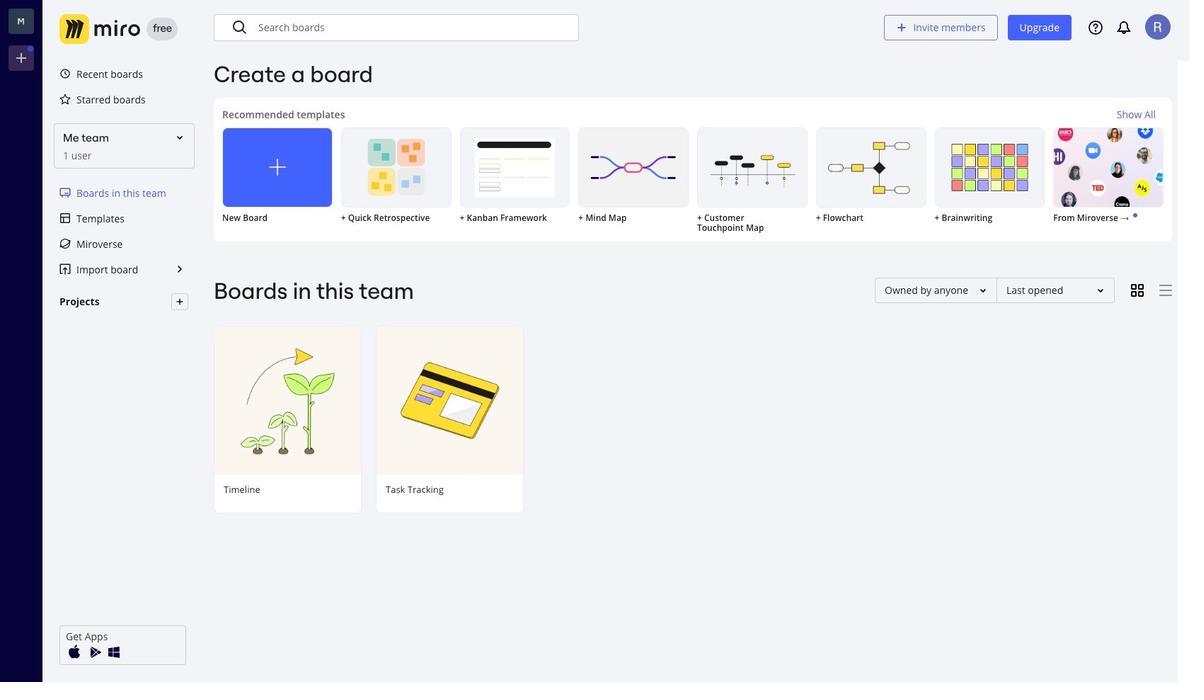 Task type: describe. For each thing, give the bounding box(es) containing it.
user menu: ruby anderson image
[[1146, 14, 1172, 40]]

switch to me team image
[[8, 8, 34, 34]]

2 horizontal spatial spagx image
[[232, 19, 249, 36]]



Task type: locate. For each thing, give the bounding box(es) containing it.
feed image
[[1116, 19, 1133, 36]]

spagx image
[[59, 68, 71, 79], [59, 93, 71, 105], [269, 159, 286, 176], [59, 212, 71, 224], [59, 238, 71, 249], [337, 480, 357, 500]]

group
[[214, 326, 1173, 530]]

Search boards text field
[[259, 15, 569, 40]]

spagx image inside current team section region
[[59, 263, 71, 275]]

1 horizontal spatial spagx image
[[176, 297, 184, 306]]

2 vertical spatial spagx image
[[176, 297, 184, 306]]

img image
[[59, 14, 140, 44], [66, 644, 83, 661], [86, 644, 103, 661], [106, 644, 123, 661]]

1 vertical spatial spagx image
[[59, 263, 71, 275]]

spagx image
[[232, 19, 249, 36], [59, 263, 71, 275], [176, 297, 184, 306]]

0 horizontal spatial spagx image
[[59, 263, 71, 275]]

current team section region
[[51, 180, 197, 282]]

0 vertical spatial spagx image
[[232, 19, 249, 36]]

star the task tracking board element
[[501, 474, 518, 513]]

learning center image
[[1089, 21, 1104, 35]]



Task type: vqa. For each thing, say whether or not it's contained in the screenshot.
Hide apps icon
no



